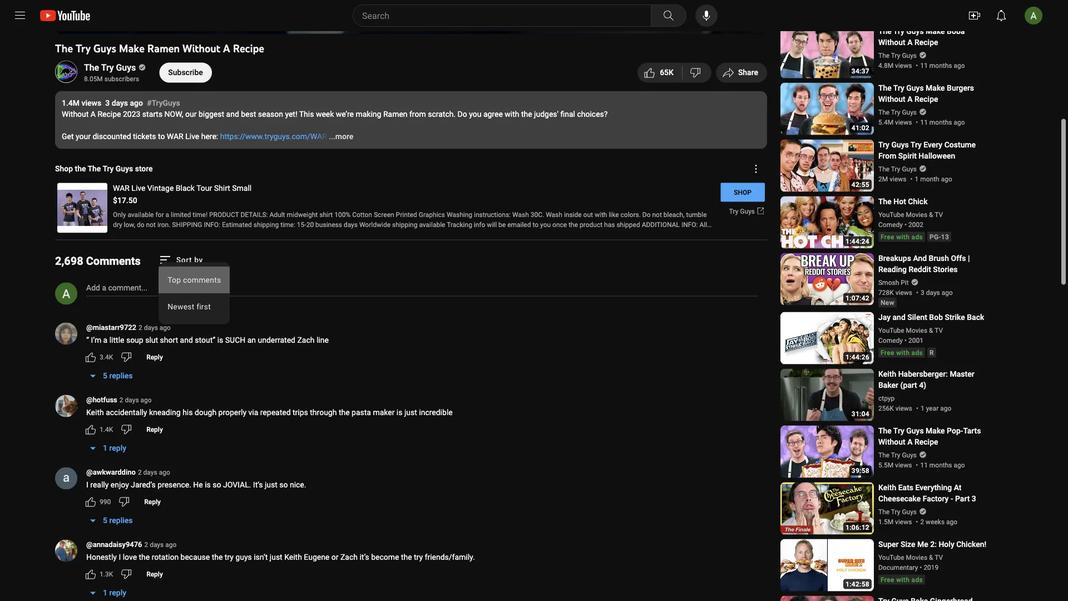 Task type: locate. For each thing, give the bounding box(es) containing it.
2 months from the top
[[930, 118, 953, 126]]

a inside without a recipe 2023 starts now, our biggest and best season yet! this week we're making ramen from scratch. do you agree with the judges' final choices? get your discounted tickets to war live here:
[[91, 110, 96, 119]]

with inside super size me 2: holy chicken! youtube movies & tv documentary • 2019 free with ads
[[897, 576, 910, 584]]

your up the 'defective.'
[[421, 231, 434, 239]]

youtube up documentary
[[879, 554, 905, 561]]

just right isn't
[[270, 553, 283, 562]]

you inside war live vintage black tour shirt small $17.50 only available for a limited time! product details: adult midweight shirt 100% cotton screen printed graphics washing instructions: wash 30c. wash inside out with like colors. do not bleach, tumble dry low, do not iron. shipping info: estimated shipping time: 15-20 business days worldwide shipping available tracking info will be emailed to you once the product has shipped additional info: all international customers are responsible for any custom/vat fees that occur when the product arrives to your country this pigment vintage wash achieves its look through a special dye and wash process, which creates a unique and natural variance in texture, distress, and shade. these are intentional and not defective.
[[541, 221, 551, 229]]

0 vertical spatial 1
[[915, 175, 919, 183]]

#tryguys
[[147, 99, 180, 108]]

recipe inside the try guys make boba without a recipe
[[915, 38, 939, 47]]

2 horizontal spatial to
[[533, 221, 539, 229]]

1 vertical spatial through
[[310, 408, 337, 417]]

0 vertical spatial months
[[930, 61, 953, 69]]

war up $17.50
[[113, 184, 130, 193]]

3 days ago down stories
[[921, 289, 953, 296]]

group containing sort by
[[159, 253, 230, 330]]

views for 1.4m views
[[82, 99, 101, 108]]

• inside jay and silent bob strike back youtube movies & tv comedy • 2001
[[905, 336, 907, 344]]

do inside war live vintage black tour shirt small $17.50 only available for a limited time! product details: adult midweight shirt 100% cotton screen printed graphics washing instructions: wash 30c. wash inside out with like colors. do not bleach, tumble dry low, do not iron. shipping info: estimated shipping time: 15-20 business days worldwide shipping available tracking info will be emailed to you once the product has shipped additional info: all international customers are responsible for any custom/vat fees that occur when the product arrives to your country this pigment vintage wash achieves its look through a special dye and wash process, which creates a unique and natural variance in texture, distress, and shade. these are intentional and not defective.
[[643, 211, 651, 218]]

comments
[[86, 255, 141, 268]]

make inside the try guys make burgers without a recipe
[[926, 83, 946, 93]]

a right 'add'
[[102, 283, 106, 293]]

days up rotation
[[150, 541, 164, 549]]

bleach,
[[664, 211, 685, 218]]

this inside without a recipe 2023 starts now, our biggest and best season yet! this week we're making ramen from scratch. do you agree with the judges' final choices? get your discounted tickets to war live here:
[[299, 110, 314, 119]]

1 vertical spatial months
[[930, 118, 953, 126]]

1 horizontal spatial so
[[280, 480, 288, 490]]

11 months ago up everything
[[921, 461, 966, 469]]

movies
[[907, 211, 928, 218], [907, 326, 928, 334], [907, 554, 928, 561]]

all
[[700, 221, 708, 229]]

a inside the try guys make burgers without a recipe
[[908, 95, 913, 104]]

youtube video player element
[[55, 0, 768, 34]]

1 hour, 7 minutes, 42 seconds element
[[846, 294, 870, 302]]

with inside war live vintage black tour shirt small $17.50 only available for a limited time! product details: adult midweight shirt 100% cotton screen printed graphics washing instructions: wash 30c. wash inside out with like colors. do not bleach, tumble dry low, do not iron. shipping info: estimated shipping time: 15-20 business days worldwide shipping available tracking info will be emailed to you once the product has shipped additional info: all international customers are responsible for any custom/vat fees that occur when the product arrives to your country this pigment vintage wash achieves its look through a special dye and wash process, which creates a unique and natural variance in texture, distress, and shade. these are intentional and not defective.
[[595, 211, 608, 218]]

39:58
[[852, 467, 870, 474]]

1 vertical spatial live
[[132, 184, 146, 193]]

through down has
[[592, 231, 615, 239]]

is inside @hotfuss 2 days ago keith accidentally kneading his dough properly via repeated trips through the pasta maker is just incredible
[[397, 408, 403, 417]]

1 horizontal spatial 1
[[921, 404, 925, 412]]

the try guys make ramen without a recipe
[[55, 42, 264, 55]]

recipe inside "the try guys make pop-tarts without a recipe"
[[915, 437, 939, 447]]

2 ads from the top
[[912, 349, 924, 356]]

https://www.tryguys.com/war
[[220, 132, 327, 141]]

1 vertical spatial i
[[119, 553, 121, 562]]

1 vertical spatial are
[[356, 241, 365, 249]]

youtube down jay
[[879, 326, 905, 334]]

2 vertical spatial 3
[[972, 494, 977, 503]]

views down pit
[[896, 289, 913, 296]]

and
[[914, 254, 927, 263]]

0 vertical spatial youtube
[[879, 211, 905, 218]]

0 vertical spatial movies
[[907, 211, 928, 218]]

11 months ago up burgers
[[921, 61, 966, 69]]

days inside @miastarr9722 2 days ago " i'm a little soup slut short and stout" is such an underrated zach line
[[144, 324, 158, 332]]

1:42:58 link
[[781, 539, 875, 593]]

1 hour, 44 minutes, 26 seconds element
[[846, 353, 870, 361]]

avatar image image
[[1025, 7, 1043, 24]]

its
[[569, 231, 576, 239]]

0 vertical spatial this
[[299, 110, 314, 119]]

do right colors.
[[643, 211, 651, 218]]

1 horizontal spatial is
[[217, 336, 223, 345]]

1 horizontal spatial not
[[412, 241, 422, 249]]

dough
[[195, 408, 217, 417]]

the try guys up 5.5m views
[[879, 451, 917, 459]]

reddit
[[909, 265, 932, 274]]

so
[[213, 480, 221, 490], [280, 480, 288, 490]]

0 horizontal spatial for
[[156, 211, 164, 218]]

youtube inside super size me 2: holy chicken! youtube movies & tv documentary • 2019 free with ads
[[879, 554, 905, 561]]

shop up try guys
[[734, 188, 752, 196]]

newest first
[[167, 302, 211, 311]]

2 vertical spatial ads
[[912, 576, 924, 584]]

free for the
[[881, 233, 895, 241]]

2 vertical spatial tv
[[935, 554, 944, 561]]

screen
[[374, 211, 394, 218]]

product
[[209, 211, 239, 218]]

ago up "short"
[[160, 324, 171, 332]]

views for 4.8m views
[[896, 61, 913, 69]]

0 horizontal spatial shop
[[55, 164, 73, 173]]

0 horizontal spatial you
[[469, 110, 482, 119]]

such
[[225, 336, 246, 345]]

1.5m
[[879, 518, 894, 526]]

2 vertical spatial movies
[[907, 554, 928, 561]]

you down 30c.
[[541, 221, 551, 229]]

ago right year
[[941, 404, 952, 412]]

2 vertical spatial to
[[414, 231, 420, 239]]

comedy down hot
[[879, 221, 903, 228]]

guys inside heading
[[116, 164, 133, 173]]

shop for shop the the try guys store
[[55, 164, 73, 173]]

1 horizontal spatial available
[[419, 221, 446, 229]]

wash down emailed
[[524, 231, 539, 239]]

to down 30c.
[[533, 221, 539, 229]]

2 youtube from the top
[[879, 326, 905, 334]]

1 vertical spatial shop
[[734, 188, 752, 196]]

and inside jay and silent bob strike back youtube movies & tv comedy • 2001
[[893, 313, 906, 322]]

a right i'm
[[103, 336, 108, 345]]

...more
[[329, 132, 354, 141]]

& down the hot chick by comedy • 2002 1 hour, 44 minutes element
[[930, 211, 934, 218]]

1 horizontal spatial wash
[[669, 231, 685, 239]]

11 up the try guys make burgers without a recipe
[[921, 61, 928, 69]]

year
[[927, 404, 939, 412]]

0 vertical spatial your
[[76, 132, 91, 141]]

ago down stories
[[942, 289, 953, 296]]

0 horizontal spatial are
[[185, 231, 194, 239]]

months up every
[[930, 118, 953, 126]]

months for pop-
[[930, 461, 953, 469]]

this right yet!
[[299, 110, 314, 119]]

0 vertical spatial through
[[592, 231, 615, 239]]

views for 5.5m views
[[896, 461, 913, 469]]

without up subscribe
[[183, 42, 220, 55]]

the try guys up 1.5m views
[[879, 508, 917, 516]]

0 vertical spatial live
[[185, 132, 199, 141]]

with down documentary
[[897, 576, 910, 584]]

the try guys up 5.4m views on the top
[[879, 108, 917, 116]]

product up the intentional
[[368, 231, 391, 239]]

from
[[879, 151, 897, 161]]

1 youtube from the top
[[879, 211, 905, 218]]

just inside @awkwarddino 2 days ago i really enjoy jared's presence. he is so jovial. it's just so nice.
[[265, 480, 278, 490]]

iron.
[[157, 221, 171, 229]]

k
[[669, 68, 674, 77]]

smosh pit
[[879, 279, 909, 286]]

1 horizontal spatial through
[[592, 231, 615, 239]]

youtube for super
[[879, 554, 905, 561]]

the try guys link
[[84, 61, 137, 74]]

movies up 2002
[[907, 211, 928, 218]]

war live vintage black tour shirt small $17.50 only available for a limited time! product details: adult midweight shirt 100% cotton screen printed graphics washing instructions: wash 30c. wash inside out with like colors. do not bleach, tumble dry low, do not iron. shipping info: estimated shipping time: 15-20 business days worldwide shipping available tracking info will be emailed to you once the product has shipped additional info: all international customers are responsible for any custom/vat fees that occur when the product arrives to your country this pigment vintage wash achieves its look through a special dye and wash process, which creates a unique and natural variance in texture, distress, and shade. these are intentional and not defective.
[[113, 184, 712, 249]]

0 vertical spatial just
[[405, 408, 417, 417]]

3 11 months ago from the top
[[921, 461, 966, 469]]

without inside the try guys make boba without a recipe
[[879, 38, 906, 47]]

and left best
[[226, 110, 239, 119]]

2 horizontal spatial is
[[397, 408, 403, 417]]

1:07:42 link
[[781, 253, 875, 307]]

reply link down kneading
[[140, 421, 170, 438]]

1 vertical spatial 11 months ago
[[921, 118, 966, 126]]

2 movies from the top
[[907, 326, 928, 334]]

11 for burgers
[[921, 118, 928, 126]]

2 11 months ago from the top
[[921, 118, 966, 126]]

and right "short"
[[180, 336, 193, 345]]

tv inside super size me 2: holy chicken! youtube movies & tv documentary • 2019 free with ads
[[935, 554, 944, 561]]

2 free from the top
[[881, 349, 895, 356]]

2 days ago link for jared's
[[138, 468, 170, 478]]

keith inside keith habersberger: master baker (part 4)
[[879, 370, 897, 379]]

2 days ago link for the
[[144, 540, 177, 550]]

1 hour, 42 minutes, 58 seconds element
[[846, 580, 870, 588]]

is
[[217, 336, 223, 345], [397, 408, 403, 417], [205, 480, 211, 490]]

• for and
[[905, 336, 907, 344]]

you left agree
[[469, 110, 482, 119]]

newest first link
[[159, 293, 230, 320]]

now,
[[165, 110, 183, 119]]

rotation
[[152, 553, 179, 562]]

1:42:58
[[846, 580, 870, 588]]

recipe for the try guys make burgers without a recipe
[[915, 95, 939, 104]]

so right 'he'
[[213, 480, 221, 490]]

ramen inside without a recipe 2023 starts now, our biggest and best season yet! this week we're making ramen from scratch. do you agree with the judges' final choices? get your discounted tickets to war live here:
[[383, 110, 408, 119]]

3 down reddit at right top
[[921, 289, 925, 296]]

1 info: from the left
[[204, 221, 220, 229]]

just right 'it's'
[[265, 480, 278, 490]]

you inside without a recipe 2023 starts now, our biggest and best season yet! this week we're making ramen from scratch. do you agree with the judges' final choices? get your discounted tickets to war live here:
[[469, 110, 482, 119]]

and inside without a recipe 2023 starts now, our biggest and best season yet! this week we're making ramen from scratch. do you agree with the judges' final choices? get your discounted tickets to war live here:
[[226, 110, 239, 119]]

zach right or
[[341, 553, 358, 562]]

views right 256k
[[896, 404, 913, 412]]

keith left eugene
[[285, 553, 302, 562]]

2 days ago link up rotation
[[144, 540, 177, 550]]

2 vertical spatial free
[[881, 576, 895, 584]]

months for burgers
[[930, 118, 953, 126]]

2 wash from the left
[[546, 211, 563, 218]]

yet!
[[285, 110, 298, 119]]

3 movies from the top
[[907, 554, 928, 561]]

months up the try guys make burgers without a recipe by the try guys 5,419,711 views 11 months ago 41 minutes element
[[930, 61, 953, 69]]

breakups and brush offs | reading reddit stories by smosh pit 728,274 views 3 days ago 1 hour, 7 minutes element
[[879, 253, 991, 275]]

& inside the hot chick youtube movies & tv comedy • 2002
[[930, 211, 934, 218]]

subscribe button
[[159, 62, 212, 83]]

#tryguys link
[[147, 98, 180, 109]]

3 11 from the top
[[921, 461, 928, 469]]

free down documentary
[[881, 576, 895, 584]]

0 horizontal spatial product
[[368, 231, 391, 239]]

0 vertical spatial tv
[[935, 211, 944, 218]]

tv
[[935, 211, 944, 218], [935, 326, 944, 334], [935, 554, 944, 561]]

guys inside "the try guys make pop-tarts without a recipe"
[[907, 426, 924, 436]]

shipping down printed
[[392, 221, 418, 229]]

2 days ago link up jared's
[[138, 468, 170, 478]]

emailed
[[508, 221, 531, 229]]

reply down jared's
[[144, 498, 161, 506]]

1 hour, 6 minutes, 12 seconds element
[[846, 523, 870, 531]]

1 movies from the top
[[907, 211, 928, 218]]

13
[[942, 233, 950, 241]]

0 vertical spatial 11
[[921, 61, 928, 69]]

months
[[930, 61, 953, 69], [930, 118, 953, 126], [930, 461, 953, 469]]

movies inside jay and silent bob strike back youtube movies & tv comedy • 2001
[[907, 326, 928, 334]]

0 vertical spatial product
[[580, 221, 603, 229]]

1 vertical spatial free with ads
[[881, 349, 924, 356]]

0 vertical spatial i
[[86, 480, 88, 490]]

0 vertical spatial free
[[881, 233, 895, 241]]

free right 1 hour, 44 minutes, 26 seconds element
[[881, 349, 895, 356]]

reply text field down rotation
[[146, 570, 163, 578]]

your
[[76, 132, 91, 141], [421, 231, 434, 239]]

reply link for jared's
[[138, 493, 167, 511]]

your right the get
[[76, 132, 91, 141]]

1 horizontal spatial product
[[580, 221, 603, 229]]

guys inside the try guys make boba without a recipe
[[907, 27, 924, 36]]

2 horizontal spatial not
[[653, 211, 662, 218]]

2 right @annadaisy9476
[[144, 541, 148, 549]]

2 days ago link for his
[[120, 395, 152, 405]]

2 free with ads from the top
[[881, 349, 924, 356]]

1 month ago
[[915, 175, 953, 183]]

reply link for little
[[140, 348, 170, 366]]

2 vertical spatial months
[[930, 461, 953, 469]]

1.4k likes element
[[100, 424, 113, 434]]

0 horizontal spatial to
[[158, 132, 165, 141]]

to
[[158, 132, 165, 141], [533, 221, 539, 229], [414, 231, 420, 239]]

tv inside jay and silent bob strike back youtube movies & tv comedy • 2001
[[935, 326, 944, 334]]

256k views
[[879, 404, 913, 412]]

business
[[316, 221, 342, 229]]

reply text field for little
[[146, 353, 163, 361]]

shop the the try guys store heading
[[55, 163, 153, 175]]

reply down rotation
[[146, 570, 163, 578]]

0 vertical spatial comedy
[[879, 221, 903, 228]]

list box containing top comments
[[159, 262, 230, 324]]

try inside "the try guys make pop-tarts without a recipe"
[[894, 426, 905, 436]]

reply text field for his
[[146, 426, 163, 433]]

without down 1.4m
[[62, 110, 89, 119]]

are
[[185, 231, 194, 239], [356, 241, 365, 249]]

a inside the try guys make boba without a recipe
[[908, 38, 913, 47]]

free inside super size me 2: holy chicken! youtube movies & tv documentary • 2019 free with ads
[[881, 576, 895, 584]]

war down now,
[[167, 132, 184, 141]]

views right 4.8m
[[896, 61, 913, 69]]

1 horizontal spatial war
[[167, 132, 184, 141]]

wash up emailed
[[513, 211, 529, 218]]

available
[[128, 211, 154, 218], [419, 221, 446, 229]]

11 months ago up every
[[921, 118, 966, 126]]

without for the try guys make ramen without a recipe
[[183, 42, 220, 55]]

@miastarr9722
[[86, 323, 136, 332]]

reply text field for the
[[146, 570, 163, 578]]

keith inside @hotfuss 2 days ago keith accidentally kneading his dough properly via repeated trips through the pasta maker is just incredible
[[86, 408, 104, 417]]

2m
[[879, 175, 889, 183]]

2 inside @awkwarddino 2 days ago i really enjoy jared's presence. he is so jovial. it's just so nice.
[[138, 469, 142, 476]]

without
[[879, 38, 906, 47], [183, 42, 220, 55], [879, 95, 906, 104], [62, 110, 89, 119], [879, 437, 906, 447]]

& inside jay and silent bob strike back youtube movies & tv comedy • 2001
[[930, 326, 934, 334]]

and inside @miastarr9722 2 days ago " i'm a little soup slut short and stout" is such an underrated zach line
[[180, 336, 193, 345]]

days up when
[[344, 221, 358, 229]]

1 vertical spatial for
[[232, 231, 241, 239]]

without for the try guys make boba without a recipe
[[879, 38, 906, 47]]

reply down 'slut'
[[146, 353, 163, 361]]

• left 2001
[[905, 336, 907, 344]]

1 months from the top
[[930, 61, 953, 69]]

2 tv from the top
[[935, 326, 944, 334]]

2,698
[[55, 255, 83, 268]]

wash up once in the right top of the page
[[546, 211, 563, 218]]

with down 2001
[[897, 349, 910, 356]]

reply for jared's
[[144, 498, 161, 506]]

2 up jared's
[[138, 469, 142, 476]]

0 horizontal spatial ramen
[[147, 42, 180, 55]]

ramen
[[147, 42, 180, 55], [383, 110, 408, 119]]

youtube down hot
[[879, 211, 905, 218]]

which
[[113, 241, 130, 249]]

via
[[249, 408, 258, 417]]

the inside heading
[[75, 164, 86, 173]]

available up the do
[[128, 211, 154, 218]]

list box
[[159, 262, 230, 324]]

without inside "the try guys make pop-tarts without a recipe"
[[879, 437, 906, 447]]

990 likes element
[[100, 497, 111, 507]]

2 vertical spatial just
[[270, 553, 283, 562]]

1 hour, 44 minutes, 24 seconds element
[[846, 237, 870, 245]]

war inside war live vintage black tour shirt small $17.50 only available for a limited time! product details: adult midweight shirt 100% cotton screen printed graphics washing instructions: wash 30c. wash inside out with like colors. do not bleach, tumble dry low, do not iron. shipping info: estimated shipping time: 15-20 business days worldwide shipping available tracking info will be emailed to you once the product has shipped additional info: all international customers are responsible for any custom/vat fees that occur when the product arrives to your country this pigment vintage wash achieves its look through a special dye and wash process, which creates a unique and natural variance in texture, distress, and shade. these are intentional and not defective.
[[113, 184, 130, 193]]

1 11 from the top
[[921, 61, 928, 69]]

@annadaisy9476 image
[[55, 540, 77, 562]]

1 vertical spatial zach
[[341, 553, 358, 562]]

incredible
[[419, 408, 453, 417]]

2 info: from the left
[[682, 221, 698, 229]]

ago inside @awkwarddino 2 days ago i really enjoy jared's presence. he is so jovial. it's just so nice.
[[159, 469, 170, 476]]

love
[[123, 553, 137, 562]]

recipe inside the try guys make burgers without a recipe
[[915, 95, 939, 104]]

new
[[881, 299, 895, 306]]

0 horizontal spatial wash
[[513, 211, 529, 218]]

2 try from the left
[[414, 553, 423, 562]]

shop inside 'shop the the try guys store' heading
[[55, 164, 73, 173]]

group
[[159, 253, 230, 330]]

the inside without a recipe 2023 starts now, our biggest and best season yet! this week we're making ramen from scratch. do you agree with the judges' final choices? get your discounted tickets to war live here:
[[522, 110, 533, 119]]

1 tv from the top
[[935, 211, 944, 218]]

youtube
[[879, 211, 905, 218], [879, 326, 905, 334], [879, 554, 905, 561]]

4)
[[920, 381, 927, 390]]

days up 'slut'
[[144, 324, 158, 332]]

2 inside @annadaisy9476 2 days ago honestly i love the rotation because the try guys isn't just keith eugene or zach it's become the try friends/family.
[[144, 541, 148, 549]]

pop-
[[947, 426, 964, 436]]

youtube inside jay and silent bob strike back youtube movies & tv comedy • 2001
[[879, 326, 905, 334]]

is left such
[[217, 336, 223, 345]]

keith down @hotfuss link
[[86, 408, 104, 417]]

2 inside @miastarr9722 2 days ago " i'm a little soup slut short and stout" is such an underrated zach line
[[139, 324, 142, 332]]

keith eats everything at cheesecake factory - part 3 by the try guys 1,543,959 views 2 weeks ago 1 hour, 6 minutes element
[[879, 482, 991, 505]]

0 horizontal spatial 3
[[105, 99, 110, 108]]

0 horizontal spatial 1
[[915, 175, 919, 183]]

Reply text field
[[146, 353, 163, 361], [146, 426, 163, 433], [144, 498, 161, 506], [146, 570, 163, 578]]

make inside the try guys make boba without a recipe
[[926, 27, 946, 36]]

make left "boba"
[[926, 27, 946, 36]]

& for bob
[[930, 326, 934, 334]]

0 vertical spatial 3 days ago
[[105, 99, 143, 108]]

2 wash from the left
[[669, 231, 685, 239]]

8.05m subscribers
[[84, 75, 139, 83]]

• left 2019
[[920, 564, 923, 571]]

tv up 2019
[[935, 554, 944, 561]]

1 ads from the top
[[912, 233, 924, 241]]

the inside "the try guys make pop-tarts without a recipe"
[[879, 426, 892, 436]]

1 free with ads from the top
[[881, 233, 924, 241]]

tracking
[[447, 221, 473, 229]]

i inside @awkwarddino 2 days ago i really enjoy jared's presence. he is so jovial. it's just so nice.
[[86, 480, 88, 490]]

2 & from the top
[[930, 326, 934, 334]]

reply for his
[[146, 426, 163, 433]]

1 comedy from the top
[[879, 221, 903, 228]]

1 vertical spatial 11
[[921, 118, 928, 126]]

1 horizontal spatial you
[[541, 221, 551, 229]]

tv up pg-13
[[935, 211, 944, 218]]

Search text field
[[362, 8, 649, 23]]

...more button
[[329, 131, 354, 142]]

2 horizontal spatial 3
[[972, 494, 977, 503]]

0 horizontal spatial is
[[205, 480, 211, 490]]

friends/family.
[[425, 553, 475, 562]]

is right maker
[[397, 408, 403, 417]]

• inside super size me 2: holy chicken! youtube movies & tv documentary • 2019 free with ads
[[920, 564, 923, 571]]

tour
[[197, 184, 212, 193]]

without inside the try guys make burgers without a recipe
[[879, 95, 906, 104]]

1 vertical spatial 1
[[921, 404, 925, 412]]

0 horizontal spatial your
[[76, 132, 91, 141]]

presence.
[[158, 480, 191, 490]]

reply text field down 'slut'
[[146, 353, 163, 361]]

it's
[[360, 553, 369, 562]]

1 horizontal spatial wash
[[546, 211, 563, 218]]

reply down kneading
[[146, 426, 163, 433]]

2 days ago link up 'slut'
[[139, 323, 171, 333]]

2 shipping from the left
[[392, 221, 418, 229]]

41 minutes, 2 seconds element
[[852, 124, 870, 132]]

0 horizontal spatial try
[[225, 553, 234, 562]]

months up everything
[[930, 461, 953, 469]]

@awkwarddino link
[[86, 467, 136, 478]]

without inside without a recipe 2023 starts now, our biggest and best season yet! this week we're making ramen from scratch. do you agree with the judges' final choices? get your discounted tickets to war live here:
[[62, 110, 89, 119]]

comment...
[[108, 283, 148, 293]]

try inside the try guys make boba without a recipe
[[894, 27, 905, 36]]

the try guys for try guys try every costume from spirit halloween
[[879, 165, 917, 173]]

is inside @awkwarddino 2 days ago i really enjoy jared's presence. he is so jovial. it's just so nice.
[[205, 480, 211, 490]]

youtube for jay
[[879, 326, 905, 334]]

1 horizontal spatial shipping
[[392, 221, 418, 229]]

the try guys up 4.8m views
[[879, 51, 917, 59]]

2 vertical spatial not
[[412, 241, 422, 249]]

ago up presence.
[[159, 469, 170, 476]]

0 horizontal spatial not
[[146, 221, 156, 229]]

super
[[879, 540, 899, 549]]

None search field
[[333, 4, 689, 27]]

0 vertical spatial •
[[905, 221, 907, 228]]

you
[[469, 110, 482, 119], [541, 221, 551, 229]]

3 months from the top
[[930, 461, 953, 469]]

1 for from
[[915, 175, 919, 183]]

0 horizontal spatial through
[[310, 408, 337, 417]]

keith up baker
[[879, 370, 897, 379]]

1 free from the top
[[881, 233, 895, 241]]

0 vertical spatial to
[[158, 132, 165, 141]]

comedy down jay
[[879, 336, 903, 344]]

0 horizontal spatial shipping
[[254, 221, 279, 229]]

& inside super size me 2: holy chicken! youtube movies & tv documentary • 2019 free with ads
[[930, 554, 934, 561]]

1 horizontal spatial this
[[460, 231, 473, 239]]

2 comedy from the top
[[879, 336, 903, 344]]

1 vertical spatial is
[[397, 408, 403, 417]]

free with ads for and
[[881, 349, 924, 356]]

i left 'love'
[[119, 553, 121, 562]]

views for 256k views
[[896, 404, 913, 412]]

not down arrives
[[412, 241, 422, 249]]

the inside the try guys make burgers without a recipe
[[879, 83, 892, 93]]

these
[[336, 241, 354, 249]]

subscribe
[[168, 68, 203, 77]]

0 vertical spatial war
[[167, 132, 184, 141]]

honestly
[[86, 553, 117, 562]]

1 horizontal spatial ramen
[[383, 110, 408, 119]]

3 free from the top
[[881, 576, 895, 584]]

2 vertical spatial youtube
[[879, 554, 905, 561]]

0 vertical spatial &
[[930, 211, 934, 218]]

11 months ago
[[921, 61, 966, 69], [921, 118, 966, 126], [921, 461, 966, 469]]

1 vertical spatial just
[[265, 480, 278, 490]]

i inside @annadaisy9476 2 days ago honestly i love the rotation because the try guys isn't just keith eugene or zach it's become the try friends/family.
[[119, 553, 121, 562]]

without up 4.8m views
[[879, 38, 906, 47]]

war
[[167, 132, 184, 141], [113, 184, 130, 193]]

3 tv from the top
[[935, 554, 944, 561]]

a for the try guys make ramen without a recipe
[[223, 42, 230, 55]]

2 11 from the top
[[921, 118, 928, 126]]

@miastarr9722 image
[[55, 323, 77, 345]]

defective.
[[424, 241, 452, 249]]

1 vertical spatial 3
[[921, 289, 925, 296]]

3 youtube from the top
[[879, 554, 905, 561]]

from
[[410, 110, 426, 119]]

make for boba
[[926, 27, 946, 36]]

0 horizontal spatial 3 days ago
[[105, 99, 143, 108]]

the inside the try guys link
[[84, 62, 99, 73]]

1 11 months ago from the top
[[921, 61, 966, 69]]

0 horizontal spatial so
[[213, 480, 221, 490]]

3 & from the top
[[930, 554, 934, 561]]

3 ads from the top
[[912, 576, 924, 584]]

1 vertical spatial this
[[460, 231, 473, 239]]

ads down 2001
[[912, 349, 924, 356]]

costume
[[945, 140, 976, 149]]

0 vertical spatial 11 months ago
[[921, 61, 966, 69]]

2 for zach
[[139, 324, 142, 332]]

1 vertical spatial comedy
[[879, 336, 903, 344]]

1 try from the left
[[225, 553, 234, 562]]

0 vertical spatial do
[[458, 110, 467, 119]]

enjoy
[[111, 480, 129, 490]]

the try guys make burgers without a recipe
[[879, 83, 975, 104]]

the hot chick by comedy • 2002 1 hour, 44 minutes element
[[879, 196, 952, 207]]

2 left weeks
[[921, 518, 925, 526]]

1 wash from the left
[[513, 211, 529, 218]]

tv down bob on the bottom right of page
[[935, 326, 944, 334]]

1 horizontal spatial your
[[421, 231, 434, 239]]

available down graphics
[[419, 221, 446, 229]]

without up 5.4m views on the top
[[879, 95, 906, 104]]

1 & from the top
[[930, 211, 934, 218]]

1 vertical spatial you
[[541, 221, 551, 229]]

1 vertical spatial movies
[[907, 326, 928, 334]]

pit
[[901, 279, 909, 286]]

because
[[181, 553, 210, 562]]

1 horizontal spatial zach
[[341, 553, 358, 562]]

jared's
[[131, 480, 156, 490]]

1 vertical spatial free
[[881, 349, 895, 356]]

make inside "the try guys make pop-tarts without a recipe"
[[926, 426, 946, 436]]

through right the trips
[[310, 408, 337, 417]]

just inside @annadaisy9476 2 days ago honestly i love the rotation because the try guys isn't just keith eugene or zach it's become the try friends/family.
[[270, 553, 283, 562]]

wash down additional
[[669, 231, 685, 239]]

1 vertical spatial war
[[113, 184, 130, 193]]

a for the try guys make boba without a recipe
[[908, 38, 913, 47]]

0 vertical spatial available
[[128, 211, 154, 218]]

international
[[113, 231, 150, 239]]

views right 2m
[[890, 175, 907, 183]]

shipping up custom/vat
[[254, 221, 279, 229]]

be
[[499, 221, 506, 229]]

movies inside super size me 2: holy chicken! youtube movies & tv documentary • 2019 free with ads
[[907, 554, 928, 561]]



Task type: describe. For each thing, give the bounding box(es) containing it.
a up the iron.
[[166, 211, 169, 218]]

eats
[[899, 483, 914, 492]]

variance
[[218, 241, 243, 249]]

a left unique
[[156, 241, 159, 249]]

subscribers
[[105, 75, 139, 83]]

2 for or
[[144, 541, 148, 549]]

at
[[954, 483, 962, 492]]

2 so from the left
[[280, 480, 288, 490]]

an
[[248, 336, 256, 345]]

weeks
[[926, 518, 945, 526]]

tv for bob
[[935, 326, 944, 334]]

reply link for his
[[140, 421, 170, 438]]

days inside @awkwarddino 2 days ago i really enjoy jared's presence. he is so jovial. it's just so nice.
[[143, 469, 157, 476]]

256k
[[879, 404, 894, 412]]

pg-13
[[930, 233, 950, 241]]

• inside the hot chick youtube movies & tv comedy • 2002
[[905, 221, 907, 228]]

recipe for the try guys make ramen without a recipe
[[233, 42, 264, 55]]

2019
[[924, 564, 939, 571]]

add a comment...
[[86, 283, 148, 293]]

just for nice.
[[265, 480, 278, 490]]

ago up costume
[[954, 118, 966, 126]]

super size me 2: holy chicken! by documentary • 2019 1 hour, 42 minutes element
[[879, 539, 987, 550]]

scratch.
[[428, 110, 456, 119]]

line
[[317, 336, 329, 345]]

pg-
[[930, 233, 942, 241]]

holy
[[939, 540, 955, 549]]

limited
[[171, 211, 191, 218]]

everything
[[916, 483, 953, 492]]

angela cha image
[[55, 283, 77, 305]]

movies inside the hot chick youtube movies & tv comedy • 2002
[[907, 211, 928, 218]]

little
[[109, 336, 124, 345]]

0 vertical spatial not
[[653, 211, 662, 218]]

live inside without a recipe 2023 starts now, our biggest and best season yet! this week we're making ramen from scratch. do you agree with the judges' final choices? get your discounted tickets to war live here:
[[185, 132, 199, 141]]

youtube inside the hot chick youtube movies & tv comedy • 2002
[[879, 211, 905, 218]]

burgers
[[947, 83, 975, 93]]

1 for 4)
[[921, 404, 925, 412]]

spirit
[[899, 151, 917, 161]]

31 minutes, 4 seconds element
[[852, 410, 870, 418]]

dry
[[113, 221, 122, 229]]

live inside war live vintage black tour shirt small $17.50 only available for a limited time! product details: adult midweight shirt 100% cotton screen printed graphics washing instructions: wash 30c. wash inside out with like colors. do not bleach, tumble dry low, do not iron. shipping info: estimated shipping time: 15-20 business days worldwide shipping available tracking info will be emailed to you once the product has shipped additional info: all international customers are responsible for any custom/vat fees that occur when the product arrives to your country this pigment vintage wash achieves its look through a special dye and wash process, which creates a unique and natural variance in texture, distress, and shade. these are intentional and not defective.
[[132, 184, 146, 193]]

try inside the try guys make burgers without a recipe
[[894, 83, 905, 93]]

ago up at
[[954, 461, 966, 469]]

without for the try guys make burgers without a recipe
[[879, 95, 906, 104]]

without a recipe 2023 starts now, our biggest and best season yet! this week we're making ramen from scratch. do you agree with the judges' final choices? get your discounted tickets to war live here:
[[62, 110, 608, 141]]

make for burgers
[[926, 83, 946, 93]]

starts
[[142, 110, 163, 119]]

top comments
[[167, 275, 221, 284]]

isn't
[[254, 553, 268, 562]]

a inside "the try guys make pop-tarts without a recipe"
[[908, 437, 913, 447]]

low,
[[124, 221, 135, 229]]

war inside without a recipe 2023 starts now, our biggest and best season yet! this week we're making ramen from scratch. do you agree with the judges' final choices? get your discounted tickets to war live here:
[[167, 132, 184, 141]]

and down arrives
[[399, 241, 411, 249]]

movies for me
[[907, 554, 928, 561]]

get
[[62, 132, 74, 141]]

your inside war live vintage black tour shirt small $17.50 only available for a limited time! product details: adult midweight shirt 100% cotton screen printed graphics washing instructions: wash 30c. wash inside out with like colors. do not bleach, tumble dry low, do not iron. shipping info: estimated shipping time: 15-20 business days worldwide shipping available tracking info will be emailed to you once the product has shipped additional info: all international customers are responsible for any custom/vat fees that occur when the product arrives to your country this pigment vintage wash achieves its look through a special dye and wash process, which creates a unique and natural variance in texture, distress, and shade. these are intentional and not defective.
[[421, 231, 434, 239]]

Share text field
[[739, 68, 759, 77]]

the inside the try guys make boba without a recipe
[[879, 27, 892, 36]]

1 shipping from the left
[[254, 221, 279, 229]]

reply for the
[[146, 570, 163, 578]]

1 vertical spatial available
[[419, 221, 446, 229]]

the try guys make burgers without a recipe by the try guys 5,419,711 views 11 months ago 41 minutes element
[[879, 83, 991, 105]]

2,698 comments
[[55, 255, 141, 268]]

jay and silent bob strike back by comedy • 2001 1 hour, 44 minutes element
[[879, 312, 985, 323]]

vintage
[[147, 184, 174, 193]]

reply link for the
[[140, 565, 170, 583]]

0 vertical spatial for
[[156, 211, 164, 218]]

we're
[[336, 110, 354, 119]]

recipe inside without a recipe 2023 starts now, our biggest and best season yet! this week we're making ramen from scratch. do you agree with the judges' final choices? get your discounted tickets to war live here:
[[98, 110, 121, 119]]

11 for pop-
[[921, 461, 928, 469]]

just inside @hotfuss 2 days ago keith accidentally kneading his dough properly via repeated trips through the pasta maker is just incredible
[[405, 408, 417, 417]]

34 minutes, 37 seconds element
[[852, 67, 870, 75]]

season
[[258, 110, 283, 119]]

once
[[553, 221, 567, 229]]

41:02
[[852, 124, 870, 132]]

comedy inside jay and silent bob strike back youtube movies & tv comedy • 2001
[[879, 336, 903, 344]]

offs
[[952, 254, 967, 263]]

pasta
[[352, 408, 371, 417]]

vintage
[[500, 231, 522, 239]]

the inside the hot chick youtube movies & tv comedy • 2002
[[879, 197, 892, 206]]

comedy inside the hot chick youtube movies & tv comedy • 2002
[[879, 221, 903, 228]]

11 months ago for burgers
[[921, 118, 966, 126]]

the try guys for the try guys make burgers without a recipe
[[879, 108, 917, 116]]

occur
[[321, 231, 337, 239]]

guys inside try guys try every costume from spirit halloween
[[892, 140, 909, 149]]

just for eugene
[[270, 553, 283, 562]]

@awkwarddino image
[[55, 467, 77, 490]]

documentary
[[879, 564, 919, 571]]

this inside war live vintage black tour shirt small $17.50 only available for a limited time! product details: adult midweight shirt 100% cotton screen printed graphics washing instructions: wash 30c. wash inside out with like colors. do not bleach, tumble dry low, do not iron. shipping info: estimated shipping time: 15-20 business days worldwide shipping available tracking info will be emailed to you once the product has shipped additional info: all international customers are responsible for any custom/vat fees that occur when the product arrives to your country this pigment vintage wash achieves its look through a special dye and wash process, which creates a unique and natural variance in texture, distress, and shade. these are intentional and not defective.
[[460, 231, 473, 239]]

try inside 'shop the the try guys store' heading
[[103, 164, 114, 173]]

make for ramen
[[119, 42, 145, 55]]

days inside @hotfuss 2 days ago keith accidentally kneading his dough properly via repeated trips through the pasta maker is just incredible
[[125, 396, 139, 404]]

zach inside @miastarr9722 2 days ago " i'm a little soup slut short and stout" is such an underrated zach line
[[297, 336, 315, 345]]

breakups and brush offs | reading reddit stories
[[879, 254, 970, 274]]

0 horizontal spatial available
[[128, 211, 154, 218]]

size
[[901, 540, 916, 549]]

a for the try guys make burgers without a recipe
[[908, 95, 913, 104]]

the try guys for the try guys make pop-tarts without a recipe
[[879, 451, 917, 459]]

shop for shop
[[734, 188, 752, 196]]

1 horizontal spatial are
[[356, 241, 365, 249]]

ago inside @annadaisy9476 2 days ago honestly i love the rotation because the try guys isn't just keith eugene or zach it's become the try friends/family.
[[165, 541, 177, 549]]

try guys bake gingerbread houses without a recipe by the try guys 7,132,115 views 1 year ago 52 minutes element
[[879, 596, 991, 601]]

maker
[[373, 408, 395, 417]]

Add a comment... text field
[[86, 283, 148, 293]]

3.4k likes element
[[100, 352, 113, 362]]

your inside without a recipe 2023 starts now, our biggest and best season yet! this week we're making ramen from scratch. do you agree with the judges' final choices? get your discounted tickets to war live here:
[[76, 132, 91, 141]]

free with ads for hot
[[881, 233, 924, 241]]

ago inside @miastarr9722 2 days ago " i'm a little soup slut short and stout" is such an underrated zach line
[[160, 324, 171, 332]]

2 for is
[[120, 396, 123, 404]]

zach inside @annadaisy9476 2 days ago honestly i love the rotation because the try guys isn't just keith eugene or zach it's become the try friends/family.
[[341, 553, 358, 562]]

through inside war live vintage black tour shirt small $17.50 only available for a limited time! product details: adult midweight shirt 100% cotton screen printed graphics washing instructions: wash 30c. wash inside out with like colors. do not bleach, tumble dry low, do not iron. shipping info: estimated shipping time: 15-20 business days worldwide shipping available tracking info will be emailed to you once the product has shipped additional info: all international customers are responsible for any custom/vat fees that occur when the product arrives to your country this pigment vintage wash achieves its look through a special dye and wash process, which creates a unique and natural variance in texture, distress, and shade. these are intentional and not defective.
[[592, 231, 615, 239]]

customers
[[152, 231, 183, 239]]

reading
[[879, 265, 907, 274]]

ads inside super size me 2: holy chicken! youtube movies & tv documentary • 2019 free with ads
[[912, 576, 924, 584]]

1 vertical spatial product
[[368, 231, 391, 239]]

our
[[185, 110, 197, 119]]

5.5m views
[[879, 461, 913, 469]]

days inside war live vintage black tour shirt small $17.50 only available for a limited time! product details: adult midweight shirt 100% cotton screen printed graphics washing instructions: wash 30c. wash inside out with like colors. do not bleach, tumble dry low, do not iron. shipping info: estimated shipping time: 15-20 business days worldwide shipping available tracking info will be emailed to you once the product has shipped additional info: all international customers are responsible for any custom/vat fees that occur when the product arrives to your country this pigment vintage wash achieves its look through a special dye and wash process, which creates a unique and natural variance in texture, distress, and shade. these are intentional and not defective.
[[344, 221, 358, 229]]

months for boba
[[930, 61, 953, 69]]

that
[[307, 231, 319, 239]]

reply text field for jared's
[[144, 498, 161, 506]]

guys inside the try guys make burgers without a recipe
[[907, 83, 924, 93]]

autoplay is on image
[[602, 7, 626, 34]]

tickets
[[133, 132, 156, 141]]

and down that
[[302, 241, 313, 249]]

1 horizontal spatial for
[[232, 231, 241, 239]]

keith inside @annadaisy9476 2 days ago honestly i love the rotation because the try guys isn't just keith eugene or zach it's become the try friends/family.
[[285, 553, 302, 562]]

keith inside keith eats everything at cheesecake factory - part 3
[[879, 483, 897, 492]]

views for 2m views
[[890, 175, 907, 183]]

the try guys for keith eats everything at cheesecake factory - part 3
[[879, 508, 917, 516]]

to inside without a recipe 2023 starts now, our biggest and best season yet! this week we're making ramen from scratch. do you agree with the judges' final choices? get your discounted tickets to war live here:
[[158, 132, 165, 141]]

first
[[196, 302, 211, 311]]

the inside 'shop the the try guys store' heading
[[88, 164, 101, 173]]

biggest
[[199, 110, 224, 119]]

reply for little
[[146, 353, 163, 361]]

views for 1.5m views
[[896, 518, 913, 526]]

become
[[371, 553, 399, 562]]

1 horizontal spatial to
[[414, 231, 420, 239]]

@miastarr9722 2 days ago " i'm a little soup slut short and stout" is such an underrated zach line
[[86, 323, 329, 345]]

do inside without a recipe 2023 starts now, our biggest and best season yet! this week we're making ramen from scratch. do you agree with the judges' final choices? get your discounted tickets to war live here:
[[458, 110, 467, 119]]

11 for boba
[[921, 61, 928, 69]]

ago right month
[[942, 175, 953, 183]]

& for 2:
[[930, 554, 934, 561]]

make for pop-
[[926, 426, 946, 436]]

990
[[100, 498, 111, 506]]

@annadaisy9476 link
[[86, 540, 142, 551]]

@awkwarddino 2 days ago i really enjoy jared's presence. he is so jovial. it's just so nice.
[[86, 468, 306, 490]]

• for size
[[920, 564, 923, 571]]

with down 2002
[[897, 233, 910, 241]]

1:06:12
[[846, 523, 870, 531]]

tv inside the hot chick youtube movies & tv comedy • 2002
[[935, 211, 944, 218]]

stout"
[[195, 336, 216, 345]]

100%
[[335, 211, 351, 218]]

a inside @miastarr9722 2 days ago " i'm a little soup slut short and stout" is such an underrated zach line
[[103, 336, 108, 345]]

the try guys make boba without a recipe
[[879, 27, 965, 47]]

with inside without a recipe 2023 starts now, our biggest and best season yet! this week we're making ramen from scratch. do you agree with the judges' final choices? get your discounted tickets to war live here:
[[505, 110, 520, 119]]

ago up 2023
[[130, 99, 143, 108]]

only
[[113, 211, 126, 218]]

1.4m views
[[62, 99, 101, 108]]

days up 2023
[[112, 99, 128, 108]]

6 5 k
[[660, 68, 674, 77]]

42 minutes, 55 seconds element
[[852, 181, 870, 188]]

8.05m
[[84, 75, 103, 83]]

the try guys make pop-tarts without a recipe by the try guys 5,577,884 views 11 months ago 39 minutes element
[[879, 426, 991, 448]]

is inside @miastarr9722 2 days ago " i'm a little soup slut short and stout" is such an underrated zach line
[[217, 336, 223, 345]]

the inside @hotfuss 2 days ago keith accidentally kneading his dough properly via repeated trips through the pasta maker is just incredible
[[339, 408, 350, 417]]

trips
[[293, 408, 308, 417]]

2 days ago link for little
[[139, 323, 171, 333]]

movies for silent
[[907, 326, 928, 334]]

0 vertical spatial ramen
[[147, 42, 180, 55]]

newest
[[167, 302, 194, 311]]

views for 5.4m views
[[896, 118, 913, 126]]

best
[[241, 110, 256, 119]]

will
[[487, 221, 497, 229]]

dye
[[645, 231, 655, 239]]

1 vertical spatial 3 days ago
[[921, 289, 953, 296]]

the try guys up 8.05m subscribers
[[84, 62, 136, 73]]

11 months ago for pop-
[[921, 461, 966, 469]]

(part
[[901, 381, 918, 390]]

free for jay
[[881, 349, 895, 356]]

Subscribe text field
[[168, 68, 203, 77]]

1 so from the left
[[213, 480, 221, 490]]

39 minutes, 58 seconds element
[[852, 467, 870, 474]]

@hotfuss image
[[55, 395, 77, 417]]

or
[[332, 553, 339, 562]]

top
[[167, 275, 181, 284]]

the try guys for the try guys make boba without a recipe
[[879, 51, 917, 59]]

0 vertical spatial are
[[185, 231, 194, 239]]

additional
[[642, 221, 680, 229]]

views for 728k views
[[896, 289, 913, 296]]

tv for 2:
[[935, 554, 944, 561]]

39:58 link
[[781, 426, 875, 479]]

11 months ago for boba
[[921, 61, 966, 69]]

3 inside keith eats everything at cheesecake factory - part 3
[[972, 494, 977, 503]]

try guys try every costume from spirit halloween by the try guys 2,045,930 views 1 month ago 42 minutes element
[[879, 139, 991, 162]]

ago up burgers
[[954, 61, 966, 69]]

ago right weeks
[[947, 518, 958, 526]]

1.5m views
[[879, 518, 913, 526]]

and up the sort by
[[183, 241, 194, 249]]

texture,
[[251, 241, 273, 249]]

agree
[[484, 110, 503, 119]]

and down additional
[[657, 231, 668, 239]]

2001
[[909, 336, 924, 344]]

ads for bob
[[912, 349, 924, 356]]

the hot chick youtube movies & tv comedy • 2002
[[879, 197, 944, 228]]

ads for youtube
[[912, 233, 924, 241]]

do
[[137, 221, 144, 229]]

days inside @annadaisy9476 2 days ago honestly i love the rotation because the try guys isn't just keith eugene or zach it's become the try friends/family.
[[150, 541, 164, 549]]

the try guys make boba without a recipe by the try guys 4,809,976 views 11 months ago 34 minutes element
[[879, 26, 991, 48]]

-
[[951, 494, 954, 503]]

1 horizontal spatial 3
[[921, 289, 925, 296]]

keith habersberger: master baker (part 4) by ctpyp 256,747 views 1 year ago 31 minutes element
[[879, 369, 991, 391]]

8.05 million subscribers element
[[84, 74, 144, 84]]

1 wash from the left
[[524, 231, 539, 239]]

20
[[307, 221, 314, 229]]

like
[[609, 211, 619, 218]]

days up bob on the bottom right of page
[[927, 289, 941, 296]]

a left the "special"
[[617, 231, 620, 239]]

out
[[584, 211, 593, 218]]

34:37
[[852, 67, 870, 75]]

@miastarr9722 link
[[86, 323, 136, 334]]

1.3k likes element
[[100, 569, 113, 579]]

recipe for the try guys make boba without a recipe
[[915, 38, 939, 47]]

4.8m views
[[879, 61, 913, 69]]

try inside the try guys link
[[101, 62, 114, 73]]

through inside @hotfuss 2 days ago keith accidentally kneading his dough properly via repeated trips through the pasta maker is just incredible
[[310, 408, 337, 417]]

1 vertical spatial not
[[146, 221, 156, 229]]

ago inside @hotfuss 2 days ago keith accidentally kneading his dough properly via repeated trips through the pasta maker is just incredible
[[141, 396, 152, 404]]



Task type: vqa. For each thing, say whether or not it's contained in the screenshot.


